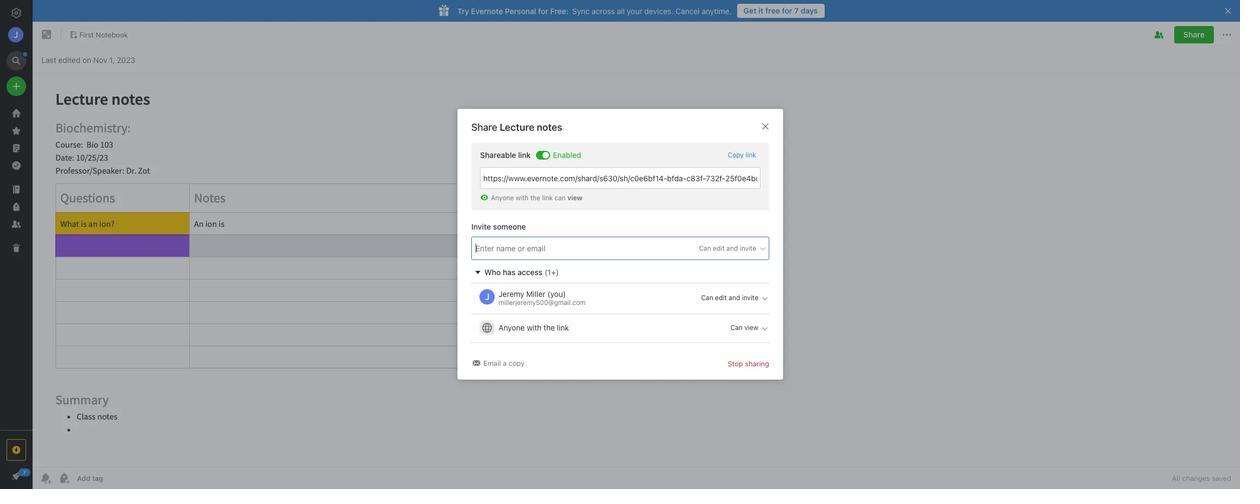 Task type: vqa. For each thing, say whether or not it's contained in the screenshot.
Jeremy Miller (you) Access dropdown "FIELD" in the right bottom of the page's And
yes



Task type: describe. For each thing, give the bounding box(es) containing it.
link down the millerjeremy500@gmail.com
[[557, 324, 569, 333]]

all
[[1172, 475, 1181, 483]]

who has access (1+)
[[484, 268, 559, 277]]

can for jeremy miller (you)
[[701, 295, 713, 303]]

anyone with the link
[[498, 324, 569, 333]]

sharing
[[745, 360, 769, 369]]

a
[[503, 360, 507, 368]]

last
[[41, 55, 56, 64]]

the for anyone with the link
[[543, 324, 555, 333]]

miller
[[526, 290, 545, 299]]

evernote
[[471, 6, 503, 15]]

settings image
[[10, 7, 23, 20]]

first
[[79, 30, 94, 39]]

(1+)
[[544, 268, 559, 277]]

stop sharing button
[[728, 359, 769, 370]]

anytime.
[[702, 6, 732, 15]]

copy link
[[728, 151, 756, 159]]

invite someone
[[471, 223, 526, 232]]

cancel
[[676, 6, 700, 15]]

shared link switcher image
[[542, 152, 549, 159]]

email
[[483, 360, 501, 368]]

get it free for 7 days
[[744, 6, 818, 15]]

edit for jeremy miller (you) access dropdown field
[[715, 295, 727, 303]]

email a copy button
[[471, 359, 527, 370]]

with for anyone with the link can view
[[515, 194, 528, 202]]

who
[[484, 268, 501, 277]]

anyone for anyone with the link can view
[[491, 194, 514, 202]]

Select permission field
[[678, 244, 766, 254]]

share for share lecture notes
[[471, 122, 497, 133]]

can for anyone with the link
[[730, 324, 743, 333]]

anyone with the link can view
[[491, 194, 582, 202]]

view inside field
[[744, 324, 758, 333]]

Can view field
[[680, 324, 769, 334]]

invite
[[471, 223, 491, 232]]

Jeremy Miller (you) Access dropdown field
[[680, 294, 769, 304]]

free:
[[550, 6, 569, 15]]

it
[[759, 6, 764, 15]]

millerjeremy500@gmail.com
[[498, 299, 585, 308]]

and for select permission field
[[726, 245, 738, 253]]

stop
[[728, 360, 743, 369]]

for for 7
[[782, 6, 793, 15]]

Shared URL text field
[[480, 168, 760, 189]]

with for anyone with the link
[[527, 324, 541, 333]]

upgrade image
[[10, 444, 23, 457]]

add tag image
[[58, 473, 71, 486]]

email a copy
[[483, 360, 524, 368]]

jeremy miller (you) millerjeremy500@gmail.com
[[498, 290, 585, 308]]

your
[[627, 6, 642, 15]]

personal
[[505, 6, 536, 15]]

sync
[[572, 6, 590, 15]]

can edit and invite for select permission field
[[699, 245, 756, 253]]

stop sharing
[[728, 360, 769, 369]]

can inside select permission field
[[699, 245, 711, 253]]

copy link button
[[728, 151, 756, 160]]

share button
[[1174, 26, 1214, 44]]

Note Editor text field
[[33, 74, 1240, 468]]

try evernote personal for free: sync across all your devices. cancel anytime.
[[458, 6, 732, 15]]



Task type: locate. For each thing, give the bounding box(es) containing it.
link left shared link switcher icon
[[518, 151, 531, 160]]

share inside button
[[1184, 30, 1205, 39]]

1 vertical spatial can
[[701, 295, 713, 303]]

can edit and invite
[[699, 245, 756, 253], [701, 295, 758, 303]]

and inside jeremy miller (you) access dropdown field
[[729, 295, 740, 303]]

jeremy
[[498, 290, 524, 299]]

view
[[567, 194, 582, 202], [744, 324, 758, 333]]

and for jeremy miller (you) access dropdown field
[[729, 295, 740, 303]]

can down jeremy miller (you) access dropdown field
[[730, 324, 743, 333]]

all
[[617, 6, 625, 15]]

1 horizontal spatial share
[[1184, 30, 1205, 39]]

7
[[794, 6, 799, 15]]

first notebook
[[79, 30, 128, 39]]

has
[[503, 268, 515, 277]]

copy
[[508, 360, 524, 368]]

can up can view field at the right bottom of the page
[[701, 295, 713, 303]]

anyone up invite someone
[[491, 194, 514, 202]]

1 vertical spatial edit
[[715, 295, 727, 303]]

1 vertical spatial invite
[[742, 295, 758, 303]]

0 vertical spatial edit
[[713, 245, 725, 253]]

1 horizontal spatial for
[[782, 6, 793, 15]]

0 vertical spatial view
[[567, 194, 582, 202]]

the left can
[[530, 194, 540, 202]]

can edit and invite for jeremy miller (you) access dropdown field
[[701, 295, 758, 303]]

0 vertical spatial anyone
[[491, 194, 514, 202]]

edit inside select permission field
[[713, 245, 725, 253]]

view right can
[[567, 194, 582, 202]]

access
[[517, 268, 542, 277]]

1 vertical spatial with
[[527, 324, 541, 333]]

nov
[[93, 55, 107, 64]]

notes
[[537, 122, 562, 133]]

edit for select permission field
[[713, 245, 725, 253]]

link left can
[[542, 194, 553, 202]]

free
[[765, 6, 780, 15]]

edit
[[713, 245, 725, 253], [715, 295, 727, 303]]

1 vertical spatial the
[[543, 324, 555, 333]]

can edit and invite up jeremy miller (you) access dropdown field
[[699, 245, 756, 253]]

for left free:
[[538, 6, 548, 15]]

days
[[801, 6, 818, 15]]

invite inside select permission field
[[740, 245, 756, 253]]

and inside select permission field
[[726, 245, 738, 253]]

shareable link
[[480, 151, 531, 160]]

the for anyone with the link can view
[[530, 194, 540, 202]]

1 horizontal spatial the
[[543, 324, 555, 333]]

all changes saved
[[1172, 475, 1232, 483]]

can edit and invite inside jeremy miller (you) access dropdown field
[[701, 295, 758, 303]]

0 vertical spatial with
[[515, 194, 528, 202]]

lecture
[[500, 122, 534, 133]]

home image
[[10, 107, 23, 120]]

for for free:
[[538, 6, 548, 15]]

expand note image
[[40, 28, 53, 41]]

first notebook button
[[66, 27, 132, 42]]

try
[[458, 6, 469, 15]]

get
[[744, 6, 757, 15]]

can
[[699, 245, 711, 253], [701, 295, 713, 303], [730, 324, 743, 333]]

on
[[82, 55, 91, 64]]

with
[[515, 194, 528, 202], [527, 324, 541, 333]]

copy
[[728, 151, 744, 159]]

0 horizontal spatial the
[[530, 194, 540, 202]]

anyone
[[491, 194, 514, 202], [498, 324, 525, 333]]

0 horizontal spatial for
[[538, 6, 548, 15]]

share for share
[[1184, 30, 1205, 39]]

1 vertical spatial share
[[471, 122, 497, 133]]

Add tag field
[[474, 243, 605, 255]]

for
[[782, 6, 793, 15], [538, 6, 548, 15]]

0 horizontal spatial share
[[471, 122, 497, 133]]

can
[[554, 194, 565, 202]]

0 horizontal spatial view
[[567, 194, 582, 202]]

1 vertical spatial anyone
[[498, 324, 525, 333]]

2023
[[117, 55, 135, 64]]

invite inside jeremy miller (you) access dropdown field
[[742, 295, 758, 303]]

get it free for 7 days button
[[737, 4, 825, 18]]

view up "stop sharing"
[[744, 324, 758, 333]]

1 for from the left
[[782, 6, 793, 15]]

the down the millerjeremy500@gmail.com
[[543, 324, 555, 333]]

anyone for anyone with the link
[[498, 324, 525, 333]]

2 vertical spatial can
[[730, 324, 743, 333]]

1 vertical spatial can edit and invite
[[701, 295, 758, 303]]

with down the millerjeremy500@gmail.com
[[527, 324, 541, 333]]

shareable
[[480, 151, 516, 160]]

note window element
[[33, 22, 1240, 490]]

last edited on nov 1, 2023
[[41, 55, 135, 64]]

with up someone
[[515, 194, 528, 202]]

close image
[[759, 120, 772, 133]]

can edit and invite up can view field at the right bottom of the page
[[701, 295, 758, 303]]

1 horizontal spatial view
[[744, 324, 758, 333]]

0 vertical spatial share
[[1184, 30, 1205, 39]]

link right the copy
[[745, 151, 756, 159]]

invite
[[740, 245, 756, 253], [742, 295, 758, 303]]

changes
[[1182, 475, 1210, 483]]

can up jeremy miller (you) access dropdown field
[[699, 245, 711, 253]]

invite for select permission field
[[740, 245, 756, 253]]

(you)
[[547, 290, 566, 299]]

tree
[[0, 105, 33, 430]]

0 vertical spatial invite
[[740, 245, 756, 253]]

and up 'can view'
[[729, 295, 740, 303]]

across
[[592, 6, 615, 15]]

can inside field
[[730, 324, 743, 333]]

1 vertical spatial and
[[729, 295, 740, 303]]

saved
[[1212, 475, 1232, 483]]

add a reminder image
[[39, 473, 52, 486]]

enabled
[[553, 151, 581, 160]]

0 vertical spatial and
[[726, 245, 738, 253]]

devices.
[[644, 6, 674, 15]]

notebook
[[96, 30, 128, 39]]

link inside button
[[745, 151, 756, 159]]

can view
[[730, 324, 758, 333]]

2 for from the left
[[538, 6, 548, 15]]

0 vertical spatial can
[[699, 245, 711, 253]]

and up jeremy miller (you) access dropdown field
[[726, 245, 738, 253]]

invite for jeremy miller (you) access dropdown field
[[742, 295, 758, 303]]

edited
[[58, 55, 80, 64]]

for left 7
[[782, 6, 793, 15]]

1 vertical spatial view
[[744, 324, 758, 333]]

0 vertical spatial can edit and invite
[[699, 245, 756, 253]]

edit inside jeremy miller (you) access dropdown field
[[715, 295, 727, 303]]

for inside get it free for 7 days "button"
[[782, 6, 793, 15]]

and
[[726, 245, 738, 253], [729, 295, 740, 303]]

share lecture notes
[[471, 122, 562, 133]]

someone
[[493, 223, 526, 232]]

1,
[[109, 55, 115, 64]]

can edit and invite inside select permission field
[[699, 245, 756, 253]]

can inside jeremy miller (you) access dropdown field
[[701, 295, 713, 303]]

link
[[518, 151, 531, 160], [745, 151, 756, 159], [542, 194, 553, 202], [557, 324, 569, 333]]

edit up can view field at the right bottom of the page
[[715, 295, 727, 303]]

0 vertical spatial the
[[530, 194, 540, 202]]

edit up jeremy miller (you) access dropdown field
[[713, 245, 725, 253]]

the
[[530, 194, 540, 202], [543, 324, 555, 333]]

anyone down jeremy
[[498, 324, 525, 333]]

share
[[1184, 30, 1205, 39], [471, 122, 497, 133]]



